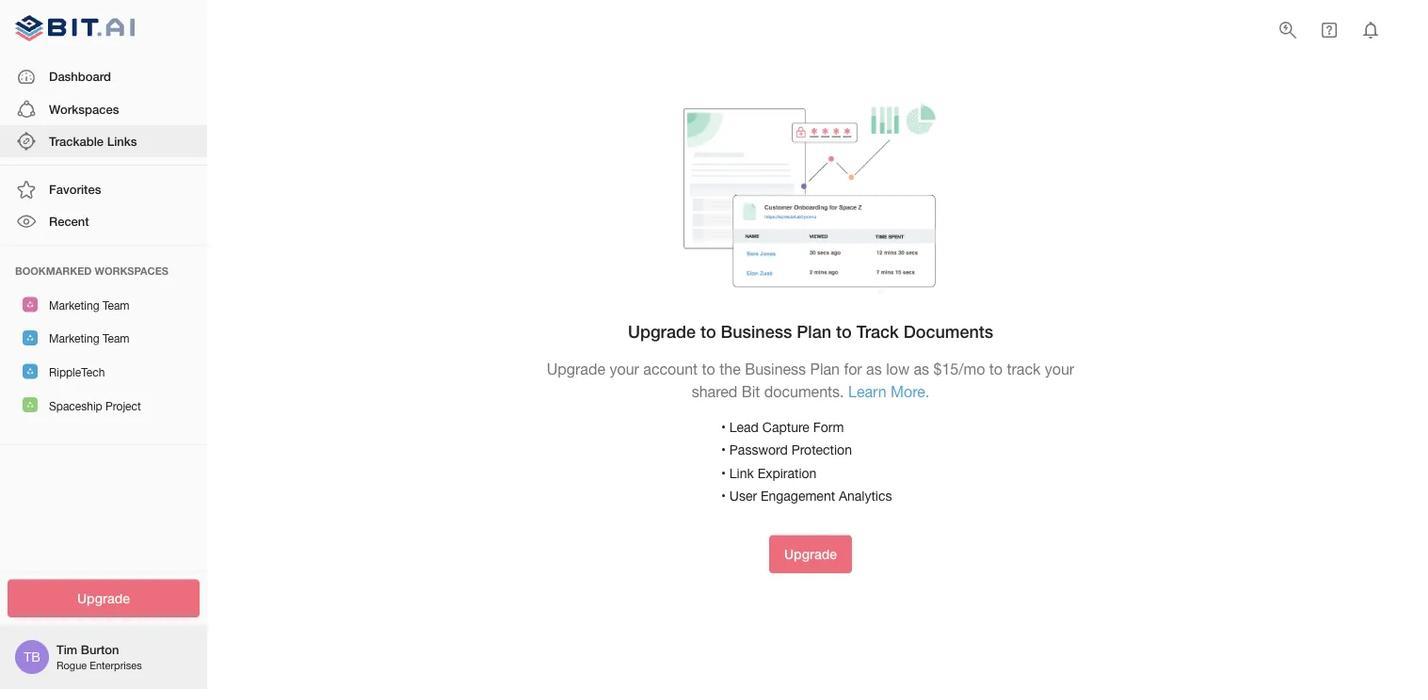 Task type: locate. For each thing, give the bounding box(es) containing it.
upgrade your account to the business plan for as low as $15/mo to track your shared bit documents.
[[547, 361, 1075, 400]]

team
[[103, 299, 130, 312], [103, 332, 130, 345]]

favorites button
[[0, 173, 207, 206]]

learn
[[848, 383, 887, 400]]

project
[[105, 399, 141, 412]]

0 horizontal spatial your
[[610, 361, 639, 378]]

recent
[[49, 214, 89, 229]]

upgrade button down engagement at the bottom right of page
[[769, 536, 852, 574]]

1 horizontal spatial as
[[914, 361, 930, 378]]

0 vertical spatial marketing team
[[49, 299, 130, 312]]

1 vertical spatial business
[[745, 361, 806, 378]]

tim burton rogue enterprises
[[57, 642, 142, 672]]

0 vertical spatial business
[[721, 322, 792, 342]]

capture
[[763, 419, 810, 435]]

protection
[[792, 442, 852, 458]]

expiration
[[758, 465, 817, 481]]

plan left for
[[810, 361, 840, 378]]

as right the low
[[914, 361, 930, 378]]

dashboard
[[49, 69, 111, 84]]

marketing up rippletech
[[49, 332, 99, 345]]

team up rippletech button
[[103, 332, 130, 345]]

documents
[[904, 322, 994, 342]]

1 marketing team button from the top
[[0, 288, 207, 321]]

0 vertical spatial plan
[[797, 322, 832, 342]]

as
[[866, 361, 882, 378], [914, 361, 930, 378]]

learn more.
[[848, 383, 930, 400]]

low
[[886, 361, 910, 378]]

marketing
[[49, 299, 99, 312], [49, 332, 99, 345]]

tim
[[57, 642, 77, 657]]

business up bit
[[745, 361, 806, 378]]

1 vertical spatial marketing team
[[49, 332, 130, 345]]

0 vertical spatial team
[[103, 299, 130, 312]]

bookmarked workspaces
[[15, 265, 169, 277]]

upgrade to business plan to track documents
[[628, 322, 994, 342]]

the
[[720, 361, 741, 378]]

• left user
[[721, 488, 726, 504]]

analytics
[[839, 488, 892, 504]]

bit
[[742, 383, 760, 400]]

• left lead
[[721, 419, 726, 435]]

team down 'workspaces'
[[103, 299, 130, 312]]

upgrade button up "burton"
[[8, 580, 200, 618]]

2 • from the top
[[721, 442, 726, 458]]

as right for
[[866, 361, 882, 378]]

marketing team down bookmarked workspaces
[[49, 299, 130, 312]]

documents.
[[764, 383, 844, 400]]

learn more. link
[[848, 383, 930, 400]]

upgrade
[[628, 322, 696, 342], [547, 361, 606, 378], [784, 547, 837, 562], [77, 591, 130, 606]]

marketing team button
[[0, 288, 207, 321], [0, 321, 207, 355]]

marketing team up rippletech
[[49, 332, 130, 345]]

upgrade button
[[769, 536, 852, 574], [8, 580, 200, 618]]

2 marketing team button from the top
[[0, 321, 207, 355]]

to
[[701, 322, 716, 342], [836, 322, 852, 342], [702, 361, 716, 378], [990, 361, 1003, 378]]

plan up upgrade your account to the business plan for as low as $15/mo to track your shared bit documents. at bottom
[[797, 322, 832, 342]]

team for 1st marketing team button from the bottom
[[103, 332, 130, 345]]

2 marketing team from the top
[[49, 332, 130, 345]]

1 vertical spatial marketing
[[49, 332, 99, 345]]

$15/mo
[[934, 361, 985, 378]]

• left 'password'
[[721, 442, 726, 458]]

1 horizontal spatial your
[[1045, 361, 1075, 378]]

lead
[[730, 419, 759, 435]]

marketing team button up rippletech
[[0, 321, 207, 355]]

spaceship project
[[49, 399, 141, 412]]

link
[[730, 465, 754, 481]]

1 marketing from the top
[[49, 299, 99, 312]]

2 team from the top
[[103, 332, 130, 345]]

trackable
[[49, 134, 104, 148]]

bookmarked
[[15, 265, 92, 277]]

your left account
[[610, 361, 639, 378]]

1 vertical spatial plan
[[810, 361, 840, 378]]

rippletech
[[49, 366, 105, 379]]

for
[[844, 361, 862, 378]]

your
[[610, 361, 639, 378], [1045, 361, 1075, 378]]

marketing team button down bookmarked workspaces
[[0, 288, 207, 321]]

•
[[721, 419, 726, 435], [721, 442, 726, 458], [721, 465, 726, 481], [721, 488, 726, 504]]

• left link
[[721, 465, 726, 481]]

• lead capture form • password protection • link expiration • user engagement analytics
[[721, 419, 892, 504]]

dashboard button
[[0, 61, 207, 93]]

plan
[[797, 322, 832, 342], [810, 361, 840, 378]]

business
[[721, 322, 792, 342], [745, 361, 806, 378]]

rippletech button
[[0, 355, 207, 388]]

0 horizontal spatial as
[[866, 361, 882, 378]]

business up the
[[721, 322, 792, 342]]

1 your from the left
[[610, 361, 639, 378]]

2 your from the left
[[1045, 361, 1075, 378]]

1 horizontal spatial upgrade button
[[769, 536, 852, 574]]

your right track
[[1045, 361, 1075, 378]]

workspaces
[[95, 265, 169, 277]]

4 • from the top
[[721, 488, 726, 504]]

marketing team
[[49, 299, 130, 312], [49, 332, 130, 345]]

track
[[857, 322, 899, 342]]

1 vertical spatial team
[[103, 332, 130, 345]]

0 vertical spatial marketing
[[49, 299, 99, 312]]

1 team from the top
[[103, 299, 130, 312]]

marketing down bookmarked workspaces
[[49, 299, 99, 312]]

shared
[[692, 383, 738, 400]]

2 marketing from the top
[[49, 332, 99, 345]]

account
[[643, 361, 698, 378]]

0 horizontal spatial upgrade button
[[8, 580, 200, 618]]

trackable links button
[[0, 125, 207, 157]]



Task type: vqa. For each thing, say whether or not it's contained in the screenshot.
first as from the right
yes



Task type: describe. For each thing, give the bounding box(es) containing it.
upgrade inside upgrade your account to the business plan for as low as $15/mo to track your shared bit documents.
[[547, 361, 606, 378]]

2 as from the left
[[914, 361, 930, 378]]

1 as from the left
[[866, 361, 882, 378]]

team for second marketing team button from the bottom of the page
[[103, 299, 130, 312]]

track
[[1007, 361, 1041, 378]]

plan inside upgrade your account to the business plan for as low as $15/mo to track your shared bit documents.
[[810, 361, 840, 378]]

trackable links
[[49, 134, 137, 148]]

favorites
[[49, 182, 101, 197]]

0 vertical spatial upgrade button
[[769, 536, 852, 574]]

workspaces button
[[0, 93, 207, 125]]

marketing for 1st marketing team button from the bottom
[[49, 332, 99, 345]]

business inside upgrade your account to the business plan for as low as $15/mo to track your shared bit documents.
[[745, 361, 806, 378]]

spaceship project button
[[0, 388, 207, 422]]

password
[[730, 442, 788, 458]]

workspaces
[[49, 102, 119, 116]]

1 vertical spatial upgrade button
[[8, 580, 200, 618]]

spaceship
[[49, 399, 102, 412]]

more.
[[891, 383, 930, 400]]

recent button
[[0, 206, 207, 238]]

enterprises
[[90, 660, 142, 672]]

rogue
[[57, 660, 87, 672]]

tb
[[24, 649, 40, 665]]

engagement
[[761, 488, 835, 504]]

links
[[107, 134, 137, 148]]

burton
[[81, 642, 119, 657]]

form
[[813, 419, 844, 435]]

marketing for second marketing team button from the bottom of the page
[[49, 299, 99, 312]]

1 marketing team from the top
[[49, 299, 130, 312]]

user
[[730, 488, 757, 504]]

1 • from the top
[[721, 419, 726, 435]]

3 • from the top
[[721, 465, 726, 481]]



